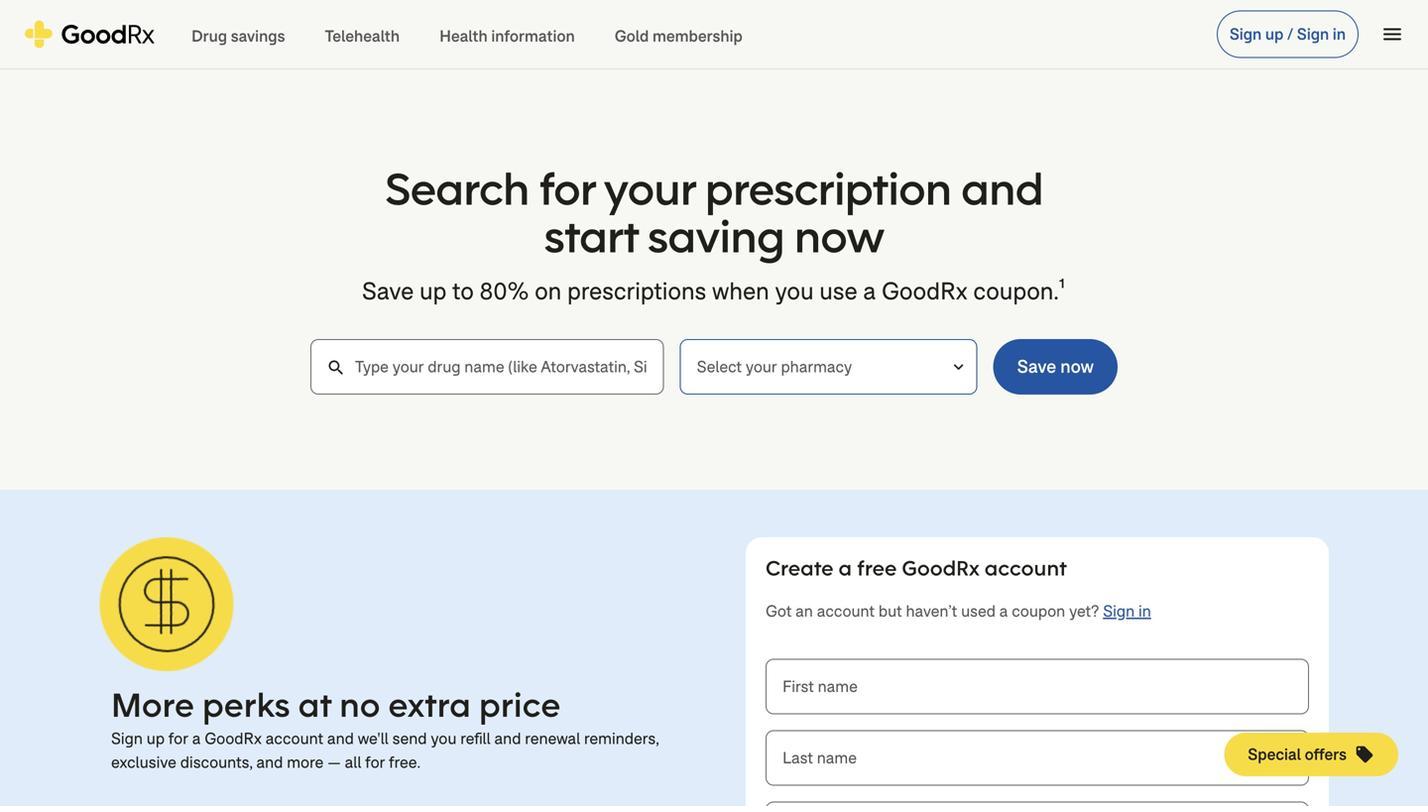 Task type: describe. For each thing, give the bounding box(es) containing it.
you inside more perks at no extra price sign up for a goodrx account and we'll send you refill and renewal reminders, exclusive discounts, and more — all for free.
[[431, 729, 457, 749]]

your inside the search for your prescription and start saving now
[[604, 160, 695, 217]]

gold
[[615, 26, 649, 47]]

send
[[392, 729, 427, 749]]

last name
[[783, 748, 857, 769]]

health information
[[439, 26, 575, 47]]

coupon
[[1012, 601, 1065, 622]]

savings
[[231, 26, 285, 47]]

—
[[327, 752, 341, 773]]

your inside search box
[[746, 357, 777, 377]]

on
[[535, 276, 562, 307]]

all
[[345, 752, 361, 773]]

sign left /
[[1230, 24, 1262, 45]]

account inside more perks at no extra price sign up for a goodrx account and we'll send you refill and renewal reminders, exclusive discounts, and more — all for free.
[[266, 729, 323, 749]]

at
[[298, 683, 331, 727]]

save for save now
[[1017, 355, 1056, 378]]

search for your prescription and start saving now
[[385, 160, 1043, 265]]

now inside button
[[1061, 355, 1094, 378]]

special offers local_offer
[[1248, 744, 1375, 765]]

2 vertical spatial for
[[365, 752, 385, 773]]

drug
[[191, 26, 227, 47]]

we'll
[[358, 729, 389, 749]]

search
[[326, 358, 346, 378]]

First name text field
[[766, 659, 1309, 715]]

when
[[712, 276, 769, 307]]

used
[[961, 601, 996, 622]]

in inside button
[[1333, 24, 1346, 45]]

sign up / sign in button
[[1217, 10, 1359, 58]]

1 horizontal spatial you
[[775, 276, 814, 307]]

health
[[439, 26, 488, 47]]

prescription
[[705, 160, 951, 217]]

save for save up to 80% on prescriptions when you use a goodrx coupon.¹
[[362, 276, 414, 307]]

now inside the search for your prescription and start saving now
[[794, 207, 884, 265]]

exclusive
[[111, 752, 176, 773]]

sign inside more perks at no extra price sign up for a goodrx account and we'll send you refill and renewal reminders, exclusive discounts, and more — all for free.
[[111, 729, 143, 749]]

no
[[339, 683, 380, 727]]

use
[[819, 276, 858, 307]]

menu
[[1381, 22, 1404, 46]]

first
[[783, 676, 814, 697]]

none search field containing save now
[[310, 339, 1118, 395]]

offers
[[1305, 744, 1347, 765]]

refill
[[460, 729, 491, 749]]

save now button
[[994, 339, 1118, 395]]

first name
[[783, 676, 858, 697]]

a left free
[[839, 554, 852, 582]]

sign up / sign in
[[1230, 24, 1346, 45]]

1 vertical spatial for
[[168, 729, 188, 749]]

reminders,
[[584, 729, 659, 749]]

1 vertical spatial in
[[1139, 601, 1151, 622]]

sign right the "yet?"
[[1103, 601, 1135, 622]]

save up to 80% on prescriptions when you use a goodrx coupon.¹
[[362, 276, 1066, 307]]

saving
[[648, 207, 784, 265]]

goodrx for price
[[205, 729, 262, 749]]

price
[[479, 683, 561, 727]]

80%
[[480, 276, 529, 307]]

an
[[796, 601, 813, 622]]



Task type: vqa. For each thing, say whether or not it's contained in the screenshot.
send
yes



Task type: locate. For each thing, give the bounding box(es) containing it.
goodrx for prescriptions
[[882, 276, 968, 307]]

but
[[879, 601, 902, 622]]

information
[[491, 26, 575, 47]]

1 vertical spatial account
[[817, 601, 875, 622]]

to
[[452, 276, 474, 307]]

save inside button
[[1017, 355, 1056, 378]]

for
[[539, 160, 595, 217], [168, 729, 188, 749], [365, 752, 385, 773]]

membership
[[653, 26, 743, 47]]

0 horizontal spatial save
[[362, 276, 414, 307]]

up inside more perks at no extra price sign up for a goodrx account and we'll send you refill and renewal reminders, exclusive discounts, and more — all for free.
[[147, 729, 165, 749]]

name right last
[[817, 748, 857, 769]]

free.
[[389, 752, 421, 773]]

sign right /
[[1297, 24, 1329, 45]]

0 vertical spatial now
[[794, 207, 884, 265]]

up inside button
[[1266, 24, 1284, 45]]

1 vertical spatial save
[[1017, 355, 1056, 378]]

0 vertical spatial save
[[362, 276, 414, 307]]

menu button
[[1371, 12, 1414, 56]]

in right /
[[1333, 24, 1346, 45]]

health information link
[[420, 0, 595, 70]]

account right an
[[817, 601, 875, 622]]

1 vertical spatial your
[[746, 357, 777, 377]]

pharmacy
[[781, 357, 852, 377]]

Last name text field
[[766, 730, 1309, 786]]

save down coupon.¹
[[1017, 355, 1056, 378]]

a right used
[[1000, 601, 1008, 622]]

0 horizontal spatial your
[[604, 160, 695, 217]]

0 vertical spatial goodrx
[[882, 276, 968, 307]]

last
[[783, 748, 813, 769]]

2 horizontal spatial for
[[539, 160, 595, 217]]

a right use
[[863, 276, 876, 307]]

local_offer
[[1355, 745, 1375, 765]]

drug savings
[[191, 26, 285, 47]]

expand_more
[[949, 357, 969, 377]]

create a free goodrx account
[[766, 554, 1067, 582]]

0 vertical spatial you
[[775, 276, 814, 307]]

a
[[863, 276, 876, 307], [839, 554, 852, 582], [1000, 601, 1008, 622], [192, 729, 201, 749]]

0 horizontal spatial account
[[266, 729, 323, 749]]

search
[[385, 160, 529, 217]]

name for last name
[[817, 748, 857, 769]]

1 vertical spatial goodrx
[[902, 554, 980, 582]]

0 vertical spatial your
[[604, 160, 695, 217]]

special
[[1248, 744, 1301, 765]]

goodrx yellow cross logo image
[[24, 20, 156, 48]]

0 horizontal spatial up
[[147, 729, 165, 749]]

goodrx
[[882, 276, 968, 307], [902, 554, 980, 582], [205, 729, 262, 749]]

more
[[111, 683, 194, 727]]

gold membership link
[[595, 0, 763, 70]]

up
[[1266, 24, 1284, 45], [420, 276, 447, 307], [147, 729, 165, 749]]

a inside more perks at no extra price sign up for a goodrx account and we'll send you refill and renewal reminders, exclusive discounts, and more — all for free.
[[192, 729, 201, 749]]

in right the "yet?"
[[1139, 601, 1151, 622]]

1 horizontal spatial save
[[1017, 355, 1056, 378]]

1 horizontal spatial now
[[1061, 355, 1094, 378]]

renewal
[[525, 729, 580, 749]]

save
[[362, 276, 414, 307], [1017, 355, 1056, 378]]

save left to
[[362, 276, 414, 307]]

got an account but haven't used a coupon yet? sign in
[[766, 601, 1151, 622]]

1 horizontal spatial up
[[420, 276, 447, 307]]

0 vertical spatial up
[[1266, 24, 1284, 45]]

2 horizontal spatial account
[[985, 554, 1067, 582]]

prescriptions
[[567, 276, 706, 307]]

up up the exclusive on the left of page
[[147, 729, 165, 749]]

1 vertical spatial name
[[817, 748, 857, 769]]

coupon.¹
[[973, 276, 1066, 307]]

extra
[[388, 683, 471, 727]]

1 vertical spatial up
[[420, 276, 447, 307]]

your
[[604, 160, 695, 217], [746, 357, 777, 377]]

1 vertical spatial you
[[431, 729, 457, 749]]

/
[[1287, 24, 1293, 45]]

select
[[697, 357, 742, 377]]

account up more
[[266, 729, 323, 749]]

2 vertical spatial goodrx
[[205, 729, 262, 749]]

now
[[794, 207, 884, 265], [1061, 355, 1094, 378]]

goodrx up haven't on the bottom right
[[902, 554, 980, 582]]

0 horizontal spatial in
[[1139, 601, 1151, 622]]

got
[[766, 601, 792, 622]]

select your pharmacy
[[697, 357, 852, 377]]

up left /
[[1266, 24, 1284, 45]]

yet?
[[1069, 601, 1099, 622]]

0 horizontal spatial you
[[431, 729, 457, 749]]

haven't
[[906, 601, 957, 622]]

discounts,
[[180, 752, 253, 773]]

account up coupon
[[985, 554, 1067, 582]]

up for save
[[420, 276, 447, 307]]

goodrx up "expand_more"
[[882, 276, 968, 307]]

0 vertical spatial in
[[1333, 24, 1346, 45]]

0 horizontal spatial for
[[168, 729, 188, 749]]

sign
[[1230, 24, 1262, 45], [1297, 24, 1329, 45], [1103, 601, 1135, 622], [111, 729, 143, 749]]

drug savings link
[[172, 0, 305, 70]]

now up use
[[794, 207, 884, 265]]

0 horizontal spatial now
[[794, 207, 884, 265]]

more
[[287, 752, 324, 773]]

goodrx inside more perks at no extra price sign up for a goodrx account and we'll send you refill and renewal reminders, exclusive discounts, and more — all for free.
[[205, 729, 262, 749]]

for inside the search for your prescription and start saving now
[[539, 160, 595, 217]]

you left refill
[[431, 729, 457, 749]]

sign in link
[[1103, 599, 1151, 623]]

gold membership
[[615, 26, 743, 47]]

goodrx up discounts,
[[205, 729, 262, 749]]

telehealth
[[325, 26, 400, 47]]

1 horizontal spatial account
[[817, 601, 875, 622]]

1 horizontal spatial for
[[365, 752, 385, 773]]

0 vertical spatial account
[[985, 554, 1067, 582]]

1 vertical spatial now
[[1061, 355, 1094, 378]]

you
[[775, 276, 814, 307], [431, 729, 457, 749]]

name
[[818, 676, 858, 697], [817, 748, 857, 769]]

a up discounts,
[[192, 729, 201, 749]]

free
[[857, 554, 897, 582]]

and inside the search for your prescription and start saving now
[[961, 160, 1043, 217]]

2 vertical spatial account
[[266, 729, 323, 749]]

telehealth link
[[305, 0, 420, 70]]

up left to
[[420, 276, 447, 307]]

dialog
[[0, 0, 1428, 806]]

2 horizontal spatial up
[[1266, 24, 1284, 45]]

account
[[985, 554, 1067, 582], [817, 601, 875, 622], [266, 729, 323, 749]]

you left use
[[775, 276, 814, 307]]

save now
[[1017, 355, 1094, 378]]

0 vertical spatial for
[[539, 160, 595, 217]]

name right "first" in the right of the page
[[818, 676, 858, 697]]

create
[[766, 554, 834, 582]]

Type your drug name (like Atorvastatin, Sildenafil...) text field
[[310, 339, 664, 395]]

more perks at no extra price sign up for a goodrx account and we'll send you refill and renewal reminders, exclusive discounts, and more — all for free.
[[111, 683, 659, 773]]

up for sign
[[1266, 24, 1284, 45]]

and
[[961, 160, 1043, 217], [327, 729, 354, 749], [494, 729, 521, 749], [256, 752, 283, 773]]

name for first name
[[818, 676, 858, 697]]

in
[[1333, 24, 1346, 45], [1139, 601, 1151, 622]]

sign up the exclusive on the left of page
[[111, 729, 143, 749]]

now down coupon.¹
[[1061, 355, 1094, 378]]

1 horizontal spatial your
[[746, 357, 777, 377]]

1 horizontal spatial in
[[1333, 24, 1346, 45]]

0 vertical spatial name
[[818, 676, 858, 697]]

start
[[544, 207, 638, 265]]

perks
[[202, 683, 290, 727]]

None search field
[[310, 339, 1118, 395]]

2 vertical spatial up
[[147, 729, 165, 749]]



